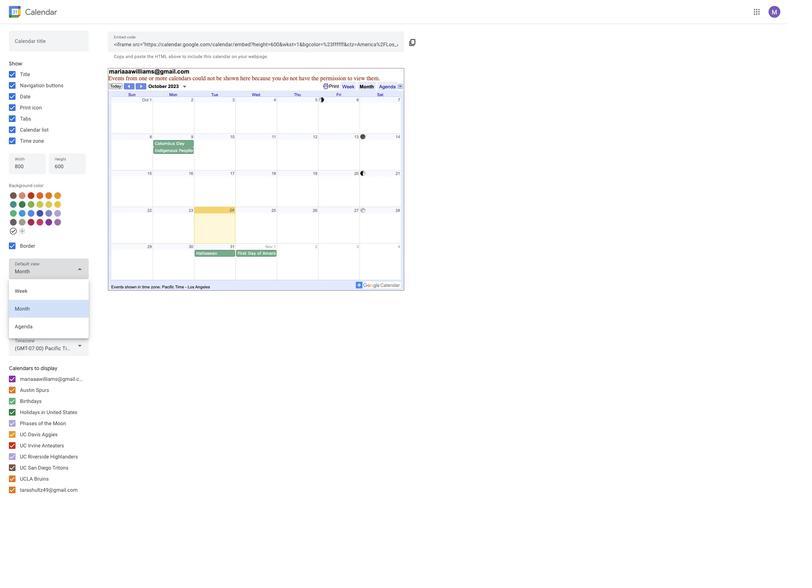Task type: vqa. For each thing, say whether or not it's contained in the screenshot.
INCLUDE
yes



Task type: describe. For each thing, give the bounding box(es) containing it.
citron menu item
[[45, 201, 52, 208]]

3 option from the top
[[9, 318, 89, 335]]

time
[[20, 138, 32, 144]]

uc for uc san diego tritons
[[20, 465, 27, 471]]

on
[[232, 54, 237, 59]]

wisteria menu item
[[54, 210, 61, 217]]

paste
[[134, 54, 146, 59]]

uc for uc irvine anteaters
[[20, 443, 27, 449]]

color
[[34, 183, 44, 188]]

background
[[9, 183, 32, 188]]

cherry blossom menu item
[[37, 219, 43, 226]]

tomato menu item
[[28, 192, 34, 199]]

mariaaawilliams@gmail.com
[[20, 376, 87, 382]]

phases of the moon
[[20, 420, 66, 426]]

birch menu item
[[19, 219, 26, 226]]

uc for uc riverside highlanders
[[20, 454, 27, 460]]

list
[[42, 127, 49, 133]]

title
[[20, 71, 30, 77]]

zone
[[33, 138, 44, 144]]

aggies
[[42, 432, 58, 437]]

of
[[38, 420, 43, 426]]

2 option from the top
[[9, 300, 89, 318]]

avocado menu item
[[37, 201, 43, 208]]

austin
[[20, 387, 35, 393]]

uc san diego tritons
[[20, 465, 68, 471]]

flamingo menu item
[[19, 192, 26, 199]]

grape menu item
[[45, 219, 52, 226]]

calendars to display
[[9, 365, 57, 372]]

buttons
[[46, 82, 64, 88]]

your
[[238, 54, 247, 59]]

uc davis aggies
[[20, 432, 58, 437]]

webpage.
[[249, 54, 268, 59]]

1 horizontal spatial to
[[182, 54, 186, 59]]

austin spurs
[[20, 387, 49, 393]]

show
[[9, 60, 22, 67]]

1 option from the top
[[9, 282, 89, 300]]

holidays in united states
[[20, 409, 77, 415]]

calendar color menu item
[[10, 228, 17, 234]]

pistachio menu item
[[28, 201, 34, 208]]

pumpkin menu item
[[45, 192, 52, 199]]

navigation
[[20, 82, 45, 88]]

cocoa menu item
[[10, 192, 17, 199]]

in
[[41, 409, 45, 415]]

tangerine menu item
[[37, 192, 43, 199]]

lavender menu item
[[45, 210, 52, 217]]

calendar link
[[7, 4, 57, 21]]

include
[[188, 54, 203, 59]]

ucla bruins
[[20, 476, 49, 482]]

0 horizontal spatial to
[[34, 365, 39, 372]]



Task type: locate. For each thing, give the bounding box(es) containing it.
tabs
[[20, 116, 31, 122]]

calendar
[[25, 7, 57, 17], [20, 127, 40, 133]]

1 vertical spatial to
[[34, 365, 39, 372]]

banana menu item
[[54, 201, 61, 208]]

content_copy button
[[404, 33, 422, 51]]

1 vertical spatial calendar
[[20, 127, 40, 133]]

calendar list
[[20, 127, 49, 133]]

this
[[204, 54, 212, 59]]

uc
[[20, 432, 27, 437], [20, 443, 27, 449], [20, 454, 27, 460], [20, 465, 27, 471]]

davis
[[28, 432, 41, 437]]

option
[[9, 282, 89, 300], [9, 300, 89, 318], [9, 318, 89, 335]]

copy and paste the html above to include this calendar on your webpage.
[[114, 54, 268, 59]]

uc left the davis
[[20, 432, 27, 437]]

None number field
[[15, 161, 40, 172], [55, 161, 80, 172], [15, 161, 40, 172], [55, 161, 80, 172]]

uc left irvine
[[20, 443, 27, 449]]

highlanders
[[50, 454, 78, 460]]

add custom color menu item
[[19, 228, 26, 234]]

peacock menu item
[[19, 210, 26, 217]]

states
[[63, 409, 77, 415]]

spurs
[[36, 387, 49, 393]]

anteaters
[[42, 443, 64, 449]]

eucalyptus menu item
[[10, 201, 17, 208]]

the
[[147, 54, 154, 59], [44, 420, 52, 426]]

riverside
[[28, 454, 49, 460]]

amethyst menu item
[[54, 219, 61, 226]]

the right the paste
[[147, 54, 154, 59]]

background color
[[9, 183, 44, 188]]

graphite menu item
[[10, 219, 17, 226]]

tritons
[[52, 465, 68, 471]]

to right above
[[182, 54, 186, 59]]

uc for uc davis aggies
[[20, 432, 27, 437]]

calendars
[[9, 365, 33, 372]]

blueberry menu item
[[37, 210, 43, 217]]

content_copy
[[409, 39, 417, 46]]

ucla
[[20, 476, 33, 482]]

time zone
[[20, 138, 44, 144]]

3 uc from the top
[[20, 454, 27, 460]]

1 uc from the top
[[20, 432, 27, 437]]

uc irvine anteaters
[[20, 443, 64, 449]]

None field
[[9, 258, 89, 279], [9, 335, 89, 356], [9, 258, 89, 279], [9, 335, 89, 356]]

1 vertical spatial the
[[44, 420, 52, 426]]

the right of on the bottom left of page
[[44, 420, 52, 426]]

calendar for calendar
[[25, 7, 57, 17]]

0 vertical spatial calendar
[[25, 7, 57, 17]]

calendar
[[213, 54, 231, 59]]

tarashultz49@gmail.com
[[20, 487, 78, 493]]

html
[[155, 54, 167, 59]]

icon
[[32, 105, 42, 111]]

1 horizontal spatial the
[[147, 54, 154, 59]]

birthdays
[[20, 398, 42, 404]]

bruins
[[34, 476, 49, 482]]

4 uc from the top
[[20, 465, 27, 471]]

navigation buttons
[[20, 82, 64, 88]]

copy
[[114, 54, 124, 59]]

basil menu item
[[19, 201, 26, 208]]

san
[[28, 465, 37, 471]]

radicchio menu item
[[28, 219, 34, 226]]

irvine
[[28, 443, 41, 449]]

border
[[20, 243, 35, 249]]

united
[[47, 409, 61, 415]]

diego
[[38, 465, 51, 471]]

2 uc from the top
[[20, 443, 27, 449]]

to
[[182, 54, 186, 59], [34, 365, 39, 372]]

above
[[169, 54, 181, 59]]

moon
[[53, 420, 66, 426]]

display
[[41, 365, 57, 372]]

sage menu item
[[10, 210, 17, 217]]

0 vertical spatial to
[[182, 54, 186, 59]]

uc riverside highlanders
[[20, 454, 78, 460]]

None text field
[[15, 38, 83, 49], [114, 39, 398, 50], [15, 38, 83, 49], [114, 39, 398, 50]]

mango menu item
[[54, 192, 61, 199]]

default view list box
[[9, 279, 89, 338]]

cobalt menu item
[[28, 210, 34, 217]]

print
[[20, 105, 31, 111]]

0 horizontal spatial the
[[44, 420, 52, 426]]

uc left 'san'
[[20, 465, 27, 471]]

print icon
[[20, 105, 42, 111]]

to left display
[[34, 365, 39, 372]]

calendar for calendar list
[[20, 127, 40, 133]]

date
[[20, 94, 31, 99]]

0 vertical spatial the
[[147, 54, 154, 59]]

uc left riverside
[[20, 454, 27, 460]]

and
[[126, 54, 133, 59]]

phases
[[20, 420, 37, 426]]

holidays
[[20, 409, 40, 415]]



